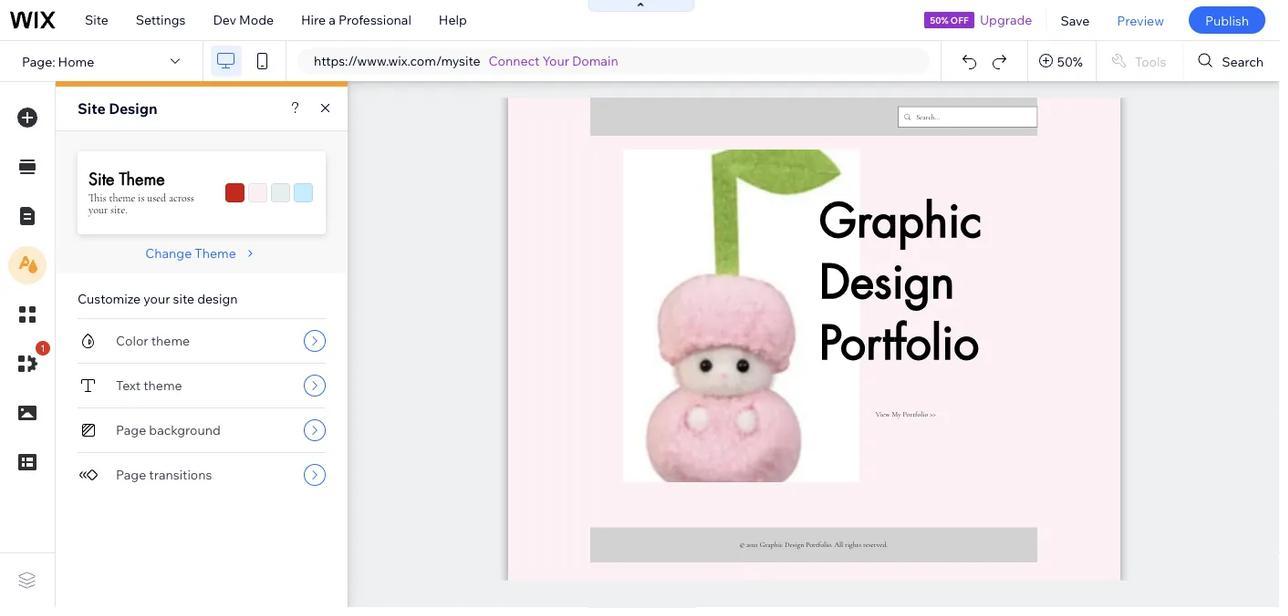 Task type: vqa. For each thing, say whether or not it's contained in the screenshot.
Text theme's the 'theme'
yes



Task type: locate. For each thing, give the bounding box(es) containing it.
your left site.
[[89, 203, 108, 217]]

color theme
[[116, 333, 190, 349]]

2 page from the top
[[116, 467, 146, 483]]

theme for color theme
[[151, 333, 190, 349]]

theme for change
[[195, 246, 236, 262]]

site design
[[78, 100, 158, 118]]

connect
[[489, 53, 540, 69]]

theme right text
[[144, 378, 182, 394]]

theme
[[119, 167, 165, 190], [195, 246, 236, 262]]

site for theme
[[89, 167, 115, 190]]

your left site
[[144, 291, 170, 307]]

1 vertical spatial site
[[78, 100, 106, 118]]

save
[[1061, 12, 1090, 28]]

across
[[169, 191, 194, 205]]

this
[[89, 191, 106, 205]]

1 vertical spatial theme
[[195, 246, 236, 262]]

0 vertical spatial 50%
[[930, 14, 949, 26]]

customize
[[78, 291, 141, 307]]

theme for site
[[119, 167, 165, 190]]

0 vertical spatial your
[[89, 203, 108, 217]]

preview
[[1118, 12, 1165, 28]]

a
[[329, 12, 336, 28]]

page background
[[116, 423, 221, 439]]

theme inside site theme this theme is used across your site.
[[109, 191, 135, 205]]

0 horizontal spatial 50%
[[930, 14, 949, 26]]

page
[[116, 423, 146, 439], [116, 467, 146, 483]]

page for page transitions
[[116, 467, 146, 483]]

theme up design
[[195, 246, 236, 262]]

1 vertical spatial theme
[[151, 333, 190, 349]]

1 horizontal spatial 50%
[[1058, 53, 1083, 69]]

1 page from the top
[[116, 423, 146, 439]]

50% down save
[[1058, 53, 1083, 69]]

https://www.wix.com/mysite
[[314, 53, 481, 69]]

transitions
[[149, 467, 212, 483]]

50%
[[930, 14, 949, 26], [1058, 53, 1083, 69]]

0 horizontal spatial your
[[89, 203, 108, 217]]

your
[[89, 203, 108, 217], [144, 291, 170, 307]]

tools
[[1135, 53, 1167, 69]]

0 vertical spatial theme
[[109, 191, 135, 205]]

theme right color
[[151, 333, 190, 349]]

theme
[[109, 191, 135, 205], [151, 333, 190, 349], [144, 378, 182, 394]]

site up "home"
[[85, 12, 108, 28]]

2 vertical spatial site
[[89, 167, 115, 190]]

help
[[439, 12, 467, 28]]

theme inside site theme this theme is used across your site.
[[119, 167, 165, 190]]

theme left is at top left
[[109, 191, 135, 205]]

page down text
[[116, 423, 146, 439]]

50% for 50%
[[1058, 53, 1083, 69]]

1 horizontal spatial your
[[144, 291, 170, 307]]

change
[[145, 246, 192, 262]]

site left design
[[78, 100, 106, 118]]

2 vertical spatial theme
[[144, 378, 182, 394]]

domain
[[572, 53, 619, 69]]

used
[[147, 191, 166, 205]]

site inside site theme this theme is used across your site.
[[89, 167, 115, 190]]

0 vertical spatial theme
[[119, 167, 165, 190]]

1 horizontal spatial theme
[[195, 246, 236, 262]]

50% inside button
[[1058, 53, 1083, 69]]

1 vertical spatial 50%
[[1058, 53, 1083, 69]]

1 vertical spatial page
[[116, 467, 146, 483]]

50% off
[[930, 14, 969, 26]]

page transitions
[[116, 467, 212, 483]]

publish
[[1206, 12, 1250, 28]]

your
[[543, 53, 570, 69]]

0 horizontal spatial theme
[[119, 167, 165, 190]]

home
[[58, 53, 94, 69]]

site up this at top left
[[89, 167, 115, 190]]

50% left the off
[[930, 14, 949, 26]]

mode
[[239, 12, 274, 28]]

page left transitions
[[116, 467, 146, 483]]

theme inside button
[[195, 246, 236, 262]]

0 vertical spatial site
[[85, 12, 108, 28]]

site
[[85, 12, 108, 28], [78, 100, 106, 118], [89, 167, 115, 190]]

theme up is at top left
[[119, 167, 165, 190]]

0 vertical spatial page
[[116, 423, 146, 439]]



Task type: describe. For each thing, give the bounding box(es) containing it.
color
[[116, 333, 148, 349]]

professional
[[339, 12, 412, 28]]

https://www.wix.com/mysite connect your domain
[[314, 53, 619, 69]]

background
[[149, 423, 221, 439]]

search button
[[1184, 41, 1281, 81]]

50% button
[[1029, 41, 1096, 81]]

search
[[1223, 53, 1264, 69]]

page for page background
[[116, 423, 146, 439]]

publish button
[[1189, 6, 1266, 34]]

is
[[138, 191, 145, 205]]

off
[[951, 14, 969, 26]]

settings
[[136, 12, 186, 28]]

1 button
[[8, 341, 50, 383]]

site
[[173, 291, 194, 307]]

save button
[[1047, 0, 1104, 40]]

text theme
[[116, 378, 182, 394]]

your inside site theme this theme is used across your site.
[[89, 203, 108, 217]]

site theme this theme is used across your site.
[[89, 167, 194, 217]]

theme for text theme
[[144, 378, 182, 394]]

1 vertical spatial your
[[144, 291, 170, 307]]

50% for 50% off
[[930, 14, 949, 26]]

site.
[[110, 203, 127, 217]]

design
[[109, 100, 158, 118]]

customize your site design
[[78, 291, 238, 307]]

tools button
[[1097, 41, 1183, 81]]

hire a professional
[[301, 12, 412, 28]]

hire
[[301, 12, 326, 28]]

preview button
[[1104, 0, 1178, 40]]

design
[[197, 291, 238, 307]]

dev mode
[[213, 12, 274, 28]]

change theme
[[145, 246, 236, 262]]

upgrade
[[980, 12, 1033, 28]]

1
[[40, 343, 46, 355]]

site for design
[[78, 100, 106, 118]]

text
[[116, 378, 141, 394]]

change theme button
[[145, 246, 258, 262]]

dev
[[213, 12, 236, 28]]



